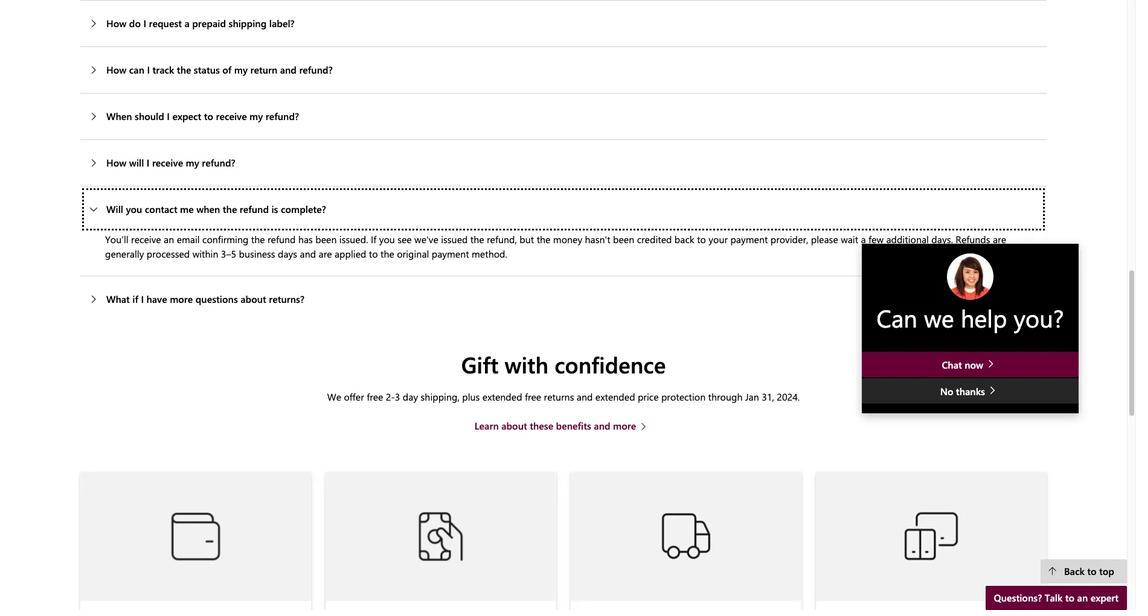 Task type: describe. For each thing, give the bounding box(es) containing it.
a inside dropdown button
[[185, 17, 190, 29]]

1 horizontal spatial payment
[[731, 233, 768, 246]]

learn about these benefits and more
[[475, 420, 636, 433]]

do
[[129, 17, 141, 29]]

these
[[530, 420, 554, 433]]

your
[[709, 233, 728, 246]]

questions? talk to an expert
[[994, 592, 1119, 605]]

what
[[106, 293, 130, 306]]

benefits
[[556, 420, 592, 433]]

how will i receive my refund? button
[[80, 140, 1047, 186]]

top
[[1100, 566, 1115, 578]]

about inside dropdown button
[[241, 293, 266, 306]]

can we help you?
[[877, 302, 1065, 334]]

to inside "dropdown button"
[[204, 110, 213, 123]]

receive inside dropdown button
[[152, 156, 183, 169]]

how can i track the status of my return and refund?
[[106, 63, 333, 76]]

returns?
[[269, 293, 305, 306]]

a inside you'll receive an email confirming the refund has been issued. if you see we've issued the refund, but the money hasn't been credited back to your payment provider, please wait a few additional days. refunds are generally processed within 3–5 business days and are applied to the original payment method.
[[861, 233, 866, 246]]

how do i request a prepaid shipping label? button
[[80, 0, 1047, 46]]

day
[[403, 391, 418, 404]]

request
[[149, 17, 182, 29]]

when
[[106, 110, 132, 123]]

2 free from the left
[[525, 391, 542, 404]]

email
[[177, 233, 200, 246]]

how do i request a prepaid shipping label?
[[106, 17, 295, 29]]

days
[[278, 248, 297, 260]]

and inside you'll receive an email confirming the refund has been issued. if you see we've issued the refund, but the money hasn't been credited back to your payment provider, please wait a few additional days. refunds are generally processed within 3–5 business days and are applied to the original payment method.
[[300, 248, 316, 260]]

how for how will i receive my refund?
[[106, 156, 127, 169]]

within
[[193, 248, 218, 260]]

will you contact me when the refund is complete?
[[106, 203, 326, 216]]

and inside dropdown button
[[280, 63, 297, 76]]

provider,
[[771, 233, 809, 246]]

contact
[[145, 203, 177, 216]]

3–5
[[221, 248, 236, 260]]

expert
[[1091, 592, 1119, 605]]

track
[[153, 63, 174, 76]]

to left top
[[1088, 566, 1097, 578]]

have
[[147, 293, 167, 306]]

my inside dropdown button
[[234, 63, 248, 76]]

few
[[869, 233, 884, 246]]

jan
[[746, 391, 760, 404]]

an inside you'll receive an email confirming the refund has been issued. if you see we've issued the refund, but the money hasn't been credited back to your payment provider, please wait a few additional days. refunds are generally processed within 3–5 business days and are applied to the original payment method.
[[164, 233, 174, 246]]

help
[[961, 302, 1008, 334]]

to left your
[[697, 233, 706, 246]]

we
[[925, 302, 955, 334]]

will
[[129, 156, 144, 169]]

confidence
[[555, 350, 666, 379]]

how will i receive my refund?
[[106, 156, 235, 169]]

price
[[638, 391, 659, 404]]

is
[[272, 203, 278, 216]]

refund,
[[487, 233, 517, 246]]

method.
[[472, 248, 508, 260]]

the inside dropdown button
[[177, 63, 191, 76]]

hasn't
[[585, 233, 611, 246]]

should
[[135, 110, 164, 123]]

original
[[397, 248, 429, 260]]

and right the returns
[[577, 391, 593, 404]]

prepaid
[[192, 17, 226, 29]]

1 been from the left
[[316, 233, 337, 246]]

0 horizontal spatial are
[[319, 248, 332, 260]]

refund? inside dropdown button
[[299, 63, 333, 76]]

back to top
[[1065, 566, 1115, 578]]

how for how do i request a prepaid shipping label?
[[106, 17, 127, 29]]

label?
[[269, 17, 295, 29]]

3
[[395, 391, 400, 404]]

you'll
[[105, 233, 129, 246]]

my inside "dropdown button"
[[250, 110, 263, 123]]

applied
[[335, 248, 366, 260]]

issued
[[441, 233, 468, 246]]

gift with confidence
[[462, 350, 666, 379]]

how can i track the status of my return and refund? button
[[80, 47, 1047, 93]]

issued.
[[340, 233, 368, 246]]

generally
[[105, 248, 144, 260]]

when should i expect to receive my refund?
[[106, 110, 299, 123]]

back
[[1065, 566, 1085, 578]]

i for receive
[[147, 156, 150, 169]]

chat
[[942, 360, 963, 372]]

shipping,
[[421, 391, 460, 404]]

i for request
[[143, 17, 146, 29]]

we've
[[415, 233, 439, 246]]

refund? inside dropdown button
[[202, 156, 235, 169]]

if
[[371, 233, 377, 246]]

can
[[877, 302, 918, 334]]

offer
[[344, 391, 364, 404]]

no thanks
[[941, 386, 988, 399]]

will you contact me when the refund is complete? button
[[80, 187, 1047, 233]]

thanks
[[957, 386, 986, 399]]

the up method.
[[471, 233, 484, 246]]

you?
[[1014, 302, 1065, 334]]

confirming
[[202, 233, 249, 246]]

we offer free 2-3 day shipping, plus extended free returns and extended price protection through jan 31, 2024.
[[327, 391, 800, 404]]



Task type: locate. For each thing, give the bounding box(es) containing it.
1 free from the left
[[367, 391, 383, 404]]

refund inside you'll receive an email confirming the refund has been issued. if you see we've issued the refund, but the money hasn't been credited back to your payment provider, please wait a few additional days. refunds are generally processed within 3–5 business days and are applied to the original payment method.
[[268, 233, 296, 246]]

extended
[[483, 391, 522, 404], [596, 391, 635, 404]]

refund?
[[299, 63, 333, 76], [266, 110, 299, 123], [202, 156, 235, 169]]

more right benefits
[[613, 420, 636, 433]]

money
[[553, 233, 583, 246]]

to down if
[[369, 248, 378, 260]]

my inside dropdown button
[[186, 156, 199, 169]]

talk
[[1045, 592, 1063, 605]]

been right hasn't
[[613, 233, 635, 246]]

free left the returns
[[525, 391, 542, 404]]

and down has
[[300, 248, 316, 260]]

1 vertical spatial my
[[250, 110, 263, 123]]

i inside "dropdown button"
[[167, 110, 170, 123]]

no thanks button
[[862, 379, 1079, 405]]

refund inside 'dropdown button'
[[240, 203, 269, 216]]

see
[[398, 233, 412, 246]]

1 vertical spatial an
[[1078, 592, 1089, 605]]

to right talk
[[1066, 592, 1075, 605]]

and right benefits
[[594, 420, 611, 433]]

2024.
[[777, 391, 800, 404]]

are
[[993, 233, 1007, 246], [319, 248, 332, 260]]

days.
[[932, 233, 954, 246]]

an left expert
[[1078, 592, 1089, 605]]

0 vertical spatial about
[[241, 293, 266, 306]]

to right expect
[[204, 110, 213, 123]]

you right if
[[379, 233, 395, 246]]

2 vertical spatial refund?
[[202, 156, 235, 169]]

2 been from the left
[[613, 233, 635, 246]]

1 vertical spatial refund?
[[266, 110, 299, 123]]

payment right your
[[731, 233, 768, 246]]

0 horizontal spatial about
[[241, 293, 266, 306]]

if
[[133, 293, 138, 306]]

extended left price on the right of page
[[596, 391, 635, 404]]

credited
[[637, 233, 672, 246]]

1 vertical spatial how
[[106, 63, 127, 76]]

you inside 'dropdown button'
[[126, 203, 142, 216]]

0 horizontal spatial my
[[186, 156, 199, 169]]

0 vertical spatial are
[[993, 233, 1007, 246]]

how for how can i track the status of my return and refund?
[[106, 63, 127, 76]]

and
[[280, 63, 297, 76], [300, 248, 316, 260], [577, 391, 593, 404], [594, 420, 611, 433]]

i for track
[[147, 63, 150, 76]]

1 extended from the left
[[483, 391, 522, 404]]

1 vertical spatial payment
[[432, 248, 469, 260]]

my up me
[[186, 156, 199, 169]]

refund? inside "dropdown button"
[[266, 110, 299, 123]]

0 vertical spatial a
[[185, 17, 190, 29]]

you'll receive an email confirming the refund has been issued. if you see we've issued the refund, but the money hasn't been credited back to your payment provider, please wait a few additional days. refunds are generally processed within 3–5 business days and are applied to the original payment method.
[[105, 233, 1007, 260]]

refund left is
[[240, 203, 269, 216]]

i left expect
[[167, 110, 170, 123]]

learn about these benefits and more link
[[475, 419, 653, 434]]

how left can
[[106, 63, 127, 76]]

back
[[675, 233, 695, 246]]

you inside you'll receive an email confirming the refund has been issued. if you see we've issued the refund, but the money hasn't been credited back to your payment provider, please wait a few additional days. refunds are generally processed within 3–5 business days and are applied to the original payment method.
[[379, 233, 395, 246]]

how left do
[[106, 17, 127, 29]]

with
[[505, 350, 549, 379]]

has
[[298, 233, 313, 246]]

my right of on the top
[[234, 63, 248, 76]]

0 vertical spatial how
[[106, 17, 127, 29]]

i for expect
[[167, 110, 170, 123]]

1 horizontal spatial extended
[[596, 391, 635, 404]]

protection
[[662, 391, 706, 404]]

free left 2-
[[367, 391, 383, 404]]

the right the track
[[177, 63, 191, 76]]

return
[[250, 63, 278, 76]]

refund? down "return"
[[266, 110, 299, 123]]

a left few
[[861, 233, 866, 246]]

questions?
[[994, 592, 1043, 605]]

wait
[[841, 233, 859, 246]]

now
[[965, 360, 984, 372]]

when should i expect to receive my refund? button
[[80, 94, 1047, 139]]

an inside dropdown button
[[1078, 592, 1089, 605]]

1 vertical spatial you
[[379, 233, 395, 246]]

0 vertical spatial refund
[[240, 203, 269, 216]]

the up the business
[[251, 233, 265, 246]]

1 vertical spatial more
[[613, 420, 636, 433]]

1 vertical spatial are
[[319, 248, 332, 260]]

through
[[709, 391, 743, 404]]

0 horizontal spatial more
[[170, 293, 193, 306]]

1 horizontal spatial my
[[234, 63, 248, 76]]

more inside dropdown button
[[170, 293, 193, 306]]

back to top link
[[1041, 560, 1128, 584]]

2 extended from the left
[[596, 391, 635, 404]]

to
[[204, 110, 213, 123], [697, 233, 706, 246], [369, 248, 378, 260], [1088, 566, 1097, 578], [1066, 592, 1075, 605]]

1 horizontal spatial are
[[993, 233, 1007, 246]]

refund for is
[[240, 203, 269, 216]]

0 vertical spatial more
[[170, 293, 193, 306]]

receive right expect
[[216, 110, 247, 123]]

0 vertical spatial payment
[[731, 233, 768, 246]]

1 horizontal spatial more
[[613, 420, 636, 433]]

learn
[[475, 420, 499, 433]]

1 horizontal spatial free
[[525, 391, 542, 404]]

you right will
[[126, 203, 142, 216]]

returns
[[544, 391, 574, 404]]

1 horizontal spatial an
[[1078, 592, 1089, 605]]

0 vertical spatial you
[[126, 203, 142, 216]]

please
[[811, 233, 839, 246]]

an up processed
[[164, 233, 174, 246]]

i right do
[[143, 17, 146, 29]]

what if i have more questions about returns?
[[106, 293, 305, 306]]

refund? up will you contact me when the refund is complete?
[[202, 156, 235, 169]]

receive right will on the left of the page
[[152, 156, 183, 169]]

i right can
[[147, 63, 150, 76]]

payment down issued
[[432, 248, 469, 260]]

1 horizontal spatial you
[[379, 233, 395, 246]]

2-
[[386, 391, 395, 404]]

can
[[129, 63, 144, 76]]

1 how from the top
[[106, 17, 127, 29]]

2 vertical spatial my
[[186, 156, 199, 169]]

questions? talk to an expert button
[[986, 587, 1128, 611]]

how inside dropdown button
[[106, 156, 127, 169]]

the
[[177, 63, 191, 76], [223, 203, 237, 216], [251, 233, 265, 246], [471, 233, 484, 246], [537, 233, 551, 246], [381, 248, 395, 260]]

plus
[[462, 391, 480, 404]]

gift
[[462, 350, 499, 379]]

refund for has
[[268, 233, 296, 246]]

refunds
[[956, 233, 991, 246]]

extended right plus
[[483, 391, 522, 404]]

me
[[180, 203, 194, 216]]

0 horizontal spatial free
[[367, 391, 383, 404]]

a
[[185, 17, 190, 29], [861, 233, 866, 246]]

1 horizontal spatial been
[[613, 233, 635, 246]]

about
[[241, 293, 266, 306], [502, 420, 527, 433]]

been right has
[[316, 233, 337, 246]]

refund up days
[[268, 233, 296, 246]]

receive inside "dropdown button"
[[216, 110, 247, 123]]

the right but
[[537, 233, 551, 246]]

1 horizontal spatial a
[[861, 233, 866, 246]]

are right refunds
[[993, 233, 1007, 246]]

you
[[126, 203, 142, 216], [379, 233, 395, 246]]

0 vertical spatial an
[[164, 233, 174, 246]]

business
[[239, 248, 275, 260]]

0 vertical spatial receive
[[216, 110, 247, 123]]

i
[[143, 17, 146, 29], [147, 63, 150, 76], [167, 110, 170, 123], [147, 156, 150, 169], [141, 293, 144, 306]]

receive up generally
[[131, 233, 161, 246]]

2 how from the top
[[106, 63, 127, 76]]

i right the if
[[141, 293, 144, 306]]

how left will on the left of the page
[[106, 156, 127, 169]]

when
[[196, 203, 220, 216]]

0 horizontal spatial payment
[[432, 248, 469, 260]]

2 horizontal spatial my
[[250, 110, 263, 123]]

a right request on the left of the page
[[185, 17, 190, 29]]

0 vertical spatial my
[[234, 63, 248, 76]]

of
[[223, 63, 232, 76]]

i right will on the left of the page
[[147, 156, 150, 169]]

to inside dropdown button
[[1066, 592, 1075, 605]]

payment
[[731, 233, 768, 246], [432, 248, 469, 260]]

refund
[[240, 203, 269, 216], [268, 233, 296, 246]]

the left original
[[381, 248, 395, 260]]

free
[[367, 391, 383, 404], [525, 391, 542, 404]]

3 how from the top
[[106, 156, 127, 169]]

and right "return"
[[280, 63, 297, 76]]

are left the applied
[[319, 248, 332, 260]]

my down "return"
[[250, 110, 263, 123]]

but
[[520, 233, 534, 246]]

status
[[194, 63, 220, 76]]

0 horizontal spatial you
[[126, 203, 142, 216]]

0 horizontal spatial a
[[185, 17, 190, 29]]

refund? right "return"
[[299, 63, 333, 76]]

about left these
[[502, 420, 527, 433]]

1 vertical spatial refund
[[268, 233, 296, 246]]

0 horizontal spatial extended
[[483, 391, 522, 404]]

0 horizontal spatial been
[[316, 233, 337, 246]]

about left returns?
[[241, 293, 266, 306]]

receive inside you'll receive an email confirming the refund has been issued. if you see we've issued the refund, but the money hasn't been credited back to your payment provider, please wait a few additional days. refunds are generally processed within 3–5 business days and are applied to the original payment method.
[[131, 233, 161, 246]]

2 vertical spatial receive
[[131, 233, 161, 246]]

1 vertical spatial about
[[502, 420, 527, 433]]

been
[[316, 233, 337, 246], [613, 233, 635, 246]]

chat now
[[942, 360, 987, 372]]

i inside dropdown button
[[147, 156, 150, 169]]

the inside 'dropdown button'
[[223, 203, 237, 216]]

1 horizontal spatial about
[[502, 420, 527, 433]]

0 vertical spatial refund?
[[299, 63, 333, 76]]

1 vertical spatial receive
[[152, 156, 183, 169]]

we
[[327, 391, 341, 404]]

an
[[164, 233, 174, 246], [1078, 592, 1089, 605]]

0 horizontal spatial an
[[164, 233, 174, 246]]

2 vertical spatial how
[[106, 156, 127, 169]]

i for have
[[141, 293, 144, 306]]

no
[[941, 386, 954, 399]]

the right the when
[[223, 203, 237, 216]]

more right have
[[170, 293, 193, 306]]

processed
[[147, 248, 190, 260]]

1 vertical spatial a
[[861, 233, 866, 246]]

31,
[[762, 391, 775, 404]]



Task type: vqa. For each thing, say whether or not it's contained in the screenshot.
Microsoft within heading
no



